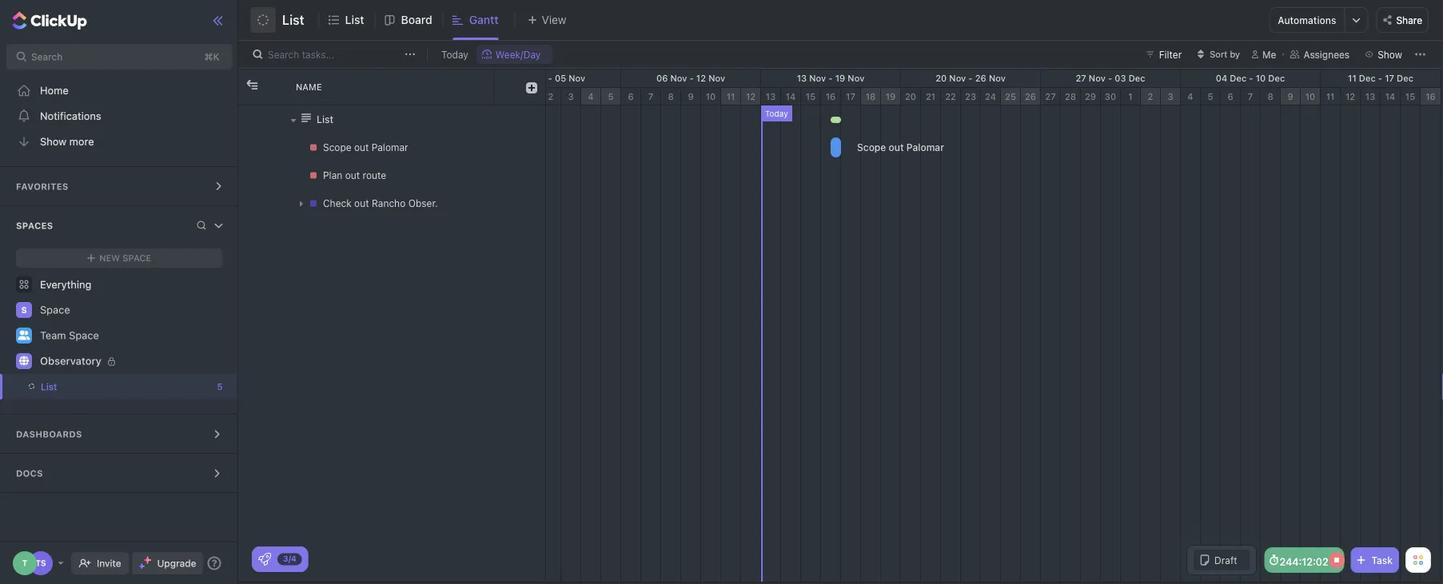Task type: describe. For each thing, give the bounding box(es) containing it.
view
[[542, 13, 567, 26]]

filter button
[[1140, 45, 1189, 64]]

11 dec - 17 dec
[[1348, 73, 1414, 84]]

home link
[[0, 78, 239, 103]]

20 nov - 26 nov
[[936, 73, 1006, 84]]

2 dec from the left
[[1230, 73, 1247, 84]]

06 nov - 12 nov element
[[621, 70, 761, 87]]

30 for 30 oct - 05 nov
[[516, 73, 528, 84]]

2 14 element from the left
[[1381, 88, 1401, 106]]

2 16 from the left
[[1426, 92, 1436, 102]]

1 15 element from the left
[[801, 88, 821, 106]]

2 scope out palomar from the left
[[857, 142, 944, 153]]

filter
[[1159, 49, 1182, 60]]

list - 0.00% row
[[238, 106, 545, 134]]

1 11 element from the left
[[721, 88, 741, 106]]

26 inside "element"
[[1025, 92, 1037, 102]]

1 horizontal spatial 5
[[608, 92, 614, 102]]

30 oct - 05 nov
[[516, 73, 586, 84]]

0 vertical spatial 26
[[975, 73, 987, 84]]

name
[[296, 82, 322, 92]]

search for search
[[31, 51, 63, 62]]

dec for 27 nov - 03 dec
[[1129, 73, 1146, 84]]

- for 05
[[548, 73, 552, 84]]

1 8 from the left
[[668, 92, 674, 102]]

onboarding checklist button element
[[258, 553, 271, 566]]

to do 
 
 
 
 
 scope out palomar cell
[[286, 134, 494, 162]]

2 4 from the left
[[1188, 92, 1194, 102]]

2 15 from the left
[[1406, 92, 1416, 102]]

0 horizontal spatial 11
[[727, 92, 735, 102]]

1 10 element from the left
[[701, 88, 721, 106]]

- for 17
[[1379, 73, 1383, 84]]

2 horizontal spatial 11
[[1348, 73, 1357, 84]]

show button
[[1360, 45, 1408, 64]]

04
[[1216, 73, 1228, 84]]

in progress 
 
 
 
 
 check out rancho obser. cell
[[286, 190, 494, 218]]

rancho
[[372, 198, 406, 209]]

30 for 30
[[1105, 92, 1117, 102]]

sparkle svg 2 image
[[139, 564, 145, 570]]

spaces
[[16, 221, 53, 231]]

invite
[[97, 558, 121, 569]]

everything link
[[0, 272, 239, 298]]

show for show more
[[40, 136, 66, 148]]

24 element
[[981, 88, 1001, 106]]

6 nov from the left
[[950, 73, 966, 84]]

27 element
[[1041, 88, 1061, 106]]

docs
[[16, 469, 43, 479]]

dec for 04 dec - 10 dec
[[1269, 73, 1285, 84]]

2 8 from the left
[[1268, 92, 1274, 102]]

route
[[363, 170, 386, 181]]

notifications
[[40, 110, 101, 122]]

2 12 element from the left
[[1341, 88, 1361, 106]]

 image inside name row
[[526, 82, 537, 94]]

team space
[[40, 330, 99, 342]]

1 horizontal spatial 11
[[1326, 92, 1335, 102]]

20 for 20
[[905, 92, 917, 102]]

2 15 element from the left
[[1401, 88, 1421, 106]]

28 element
[[1061, 88, 1081, 106]]

2 3 from the left
[[1168, 92, 1174, 102]]

 image inside name row
[[247, 79, 258, 90]]

1 horizontal spatial 13
[[797, 73, 807, 84]]

04 dec - 10 dec element
[[1181, 70, 1321, 87]]

- for 03
[[1108, 73, 1113, 84]]

2 11 element from the left
[[1321, 88, 1341, 106]]

me
[[1263, 49, 1277, 60]]

notifications link
[[0, 103, 239, 129]]

1 3 from the left
[[568, 92, 574, 102]]

dec for 11 dec - 17 dec
[[1397, 73, 1414, 84]]

upgrade link
[[132, 553, 203, 575]]

10 for 1st 10 'element' from the left
[[706, 92, 716, 102]]

1 vertical spatial space
[[40, 304, 70, 316]]

2 2 from the left
[[1148, 92, 1154, 102]]

⌘k
[[204, 51, 220, 62]]

5 inside sidebar navigation
[[217, 382, 223, 392]]

obser.
[[408, 198, 438, 209]]

06
[[657, 73, 668, 84]]

1 9 from the left
[[688, 92, 694, 102]]

23 element
[[961, 88, 981, 106]]

21 element
[[921, 88, 941, 106]]

t
[[22, 559, 27, 568]]

0 horizontal spatial 17
[[846, 92, 856, 102]]

30 element
[[1101, 88, 1121, 106]]

view button
[[515, 10, 572, 30]]

1 4 from the left
[[588, 92, 594, 102]]

list cell
[[286, 106, 494, 134]]

team
[[40, 330, 66, 342]]

20 element
[[901, 88, 921, 106]]

check
[[323, 198, 352, 209]]

board link
[[401, 0, 439, 40]]

1
[[1129, 92, 1133, 102]]

more
[[69, 136, 94, 148]]

oct
[[530, 73, 546, 84]]

2 6 from the left
[[1228, 92, 1234, 102]]

plan
[[323, 170, 343, 181]]

automations
[[1278, 14, 1337, 26]]

search tasks...
[[268, 49, 334, 60]]

sidebar navigation
[[0, 0, 242, 585]]

list up search tasks... text box
[[345, 13, 364, 26]]

ts
[[36, 559, 46, 568]]

assignees
[[1304, 49, 1350, 60]]

space link
[[40, 298, 224, 323]]

1 horizontal spatial 10
[[1256, 73, 1266, 84]]

list inside button
[[282, 12, 304, 28]]

space for team
[[69, 330, 99, 342]]

3 column header from the left
[[494, 70, 518, 105]]

13 nov - 19 nov element
[[761, 70, 901, 87]]

244:12:02
[[1280, 556, 1329, 568]]

26 element
[[1021, 88, 1041, 106]]

show more
[[40, 136, 94, 148]]

new space
[[99, 253, 151, 264]]

21
[[926, 92, 936, 102]]

- for 26
[[969, 73, 973, 84]]

2 7 from the left
[[1248, 92, 1253, 102]]

to do 
 
 
 
 
 plan out route cell
[[286, 162, 494, 190]]

23
[[965, 92, 976, 102]]

automations button
[[1270, 8, 1345, 32]]

17 element
[[841, 88, 861, 106]]

tasks...
[[302, 49, 334, 60]]

search for search tasks...
[[268, 49, 299, 60]]

space for new
[[123, 253, 151, 264]]

by
[[1230, 49, 1240, 60]]

share button
[[1377, 7, 1429, 33]]

30 oct - 05 nov element
[[481, 70, 621, 87]]

sort by
[[1210, 49, 1240, 60]]

everything
[[40, 279, 91, 291]]

dashboards
[[16, 429, 82, 440]]

19 element
[[881, 88, 901, 106]]

03
[[1115, 73, 1126, 84]]

Search tasks... text field
[[268, 43, 401, 66]]

4 column header from the left
[[518, 70, 545, 105]]

0 horizontal spatial 13
[[766, 92, 776, 102]]

out for check out rancho obser. row
[[354, 198, 369, 209]]

2 horizontal spatial 13
[[1366, 92, 1376, 102]]



Task type: locate. For each thing, give the bounding box(es) containing it.
4 dec from the left
[[1359, 73, 1376, 84]]

new
[[99, 253, 120, 264]]

1 horizontal spatial 14 element
[[1381, 88, 1401, 106]]

12 element
[[741, 88, 761, 106], [1341, 88, 1361, 106]]

scope up plan
[[323, 142, 352, 153]]

1 horizontal spatial 30
[[1105, 92, 1117, 102]]

0 horizontal spatial scope
[[323, 142, 352, 153]]

task
[[1372, 555, 1393, 566]]

share
[[1397, 15, 1423, 26]]

nov inside the 27 nov - 03 dec element
[[1089, 73, 1106, 84]]

1 horizontal spatial 7
[[1248, 92, 1253, 102]]

14 element down the '13 nov - 19 nov' at the right of page
[[781, 88, 801, 106]]

7 down 06 nov - 12 nov element
[[648, 92, 654, 102]]

1 15 from the left
[[806, 92, 816, 102]]

home
[[40, 84, 69, 96]]

0 vertical spatial 17
[[1385, 73, 1395, 84]]

8 down 04 dec - 10 dec element
[[1268, 92, 1274, 102]]

out down '19' element
[[889, 142, 904, 153]]

1 horizontal spatial 12 element
[[1341, 88, 1361, 106]]

12 for 1st '12' element from right
[[1346, 92, 1356, 102]]

10 down me 'button' on the top of the page
[[1256, 73, 1266, 84]]

2 nov from the left
[[671, 73, 687, 84]]

1 horizontal spatial 14
[[1386, 92, 1396, 102]]

1 - from the left
[[548, 73, 552, 84]]

1 horizontal spatial 4
[[1188, 92, 1194, 102]]

palomar up to do 
 
 
 
 
 plan out route cell
[[372, 142, 408, 153]]

16 element
[[821, 88, 841, 106], [1421, 88, 1442, 106]]

11 element
[[721, 88, 741, 106], [1321, 88, 1341, 106]]

1 scope out palomar from the left
[[323, 142, 408, 153]]

17 down "show" dropdown button
[[1385, 73, 1395, 84]]

onboarding checklist button image
[[258, 553, 271, 566]]

6 - from the left
[[1249, 73, 1254, 84]]

16 element down 13 nov - 19 nov element
[[821, 88, 841, 106]]

5 - from the left
[[1108, 73, 1113, 84]]

show
[[1378, 49, 1403, 60], [40, 136, 66, 148]]

favorites button
[[0, 167, 239, 206]]

1 7 from the left
[[648, 92, 654, 102]]

6 down 04 dec - 10 dec at right top
[[1228, 92, 1234, 102]]

- for 10
[[1249, 73, 1254, 84]]

1 dec from the left
[[1129, 73, 1146, 84]]

2 horizontal spatial 5
[[1208, 92, 1214, 102]]

tree grid
[[238, 70, 545, 582]]

6
[[628, 92, 634, 102], [1228, 92, 1234, 102]]

1 6 from the left
[[628, 92, 634, 102]]

19 right '18' element
[[886, 92, 896, 102]]

1 horizontal spatial 16
[[1426, 92, 1436, 102]]

26 up 24 at the top right of page
[[975, 73, 987, 84]]

upgrade
[[157, 558, 196, 569]]

0 horizontal spatial 15
[[806, 92, 816, 102]]

search left tasks... on the top left
[[268, 49, 299, 60]]

27 for 27
[[1046, 92, 1056, 102]]

20 for 20 nov - 26 nov
[[936, 73, 947, 84]]

27 up 29
[[1076, 73, 1087, 84]]

0 horizontal spatial 7
[[648, 92, 654, 102]]

1 horizontal spatial 19
[[886, 92, 896, 102]]

9 down 04 dec - 10 dec element
[[1288, 92, 1294, 102]]

1 horizontal spatial list link
[[345, 0, 371, 40]]

0 horizontal spatial list link
[[0, 374, 207, 400]]

1 horizontal spatial 17
[[1385, 73, 1395, 84]]

3 right 1
[[1168, 92, 1174, 102]]

0 vertical spatial 27
[[1076, 73, 1087, 84]]

out for plan out route row
[[345, 170, 360, 181]]

1 horizontal spatial scope out palomar
[[857, 142, 944, 153]]

1 horizontal spatial 12
[[746, 92, 756, 102]]

row group containing list
[[238, 106, 545, 582]]

15 element down the '13 nov - 19 nov' at the right of page
[[801, 88, 821, 106]]

15 element down the 11 dec - 17 dec element
[[1401, 88, 1421, 106]]

14 element down the 11 dec - 17 dec element
[[1381, 88, 1401, 106]]

0 vertical spatial 30
[[516, 73, 528, 84]]

0 horizontal spatial 14
[[786, 92, 796, 102]]

20 inside 20 nov - 26 nov element
[[936, 73, 947, 84]]

0 horizontal spatial 5
[[217, 382, 223, 392]]

8 down 06 at the left top of the page
[[668, 92, 674, 102]]

0 horizontal spatial 6
[[628, 92, 634, 102]]

15 down the 11 dec - 17 dec element
[[1406, 92, 1416, 102]]

sort
[[1210, 49, 1228, 60]]

1 vertical spatial list link
[[0, 374, 207, 400]]

12 element down 06 nov - 12 nov element
[[741, 88, 761, 106]]

28
[[1065, 92, 1077, 102]]

show left the more
[[40, 136, 66, 148]]

1 horizontal spatial 8
[[1268, 92, 1274, 102]]

14
[[786, 92, 796, 102], [1386, 92, 1396, 102]]

0 horizontal spatial 8
[[668, 92, 674, 102]]

20 inside 20 element
[[905, 92, 917, 102]]

0 horizontal spatial 4
[[588, 92, 594, 102]]

27 nov - 03 dec element
[[1041, 70, 1181, 87]]

2 10 element from the left
[[1301, 88, 1321, 106]]

check out rancho obser.
[[323, 198, 438, 209]]

2 16 element from the left
[[1421, 88, 1442, 106]]

1 horizontal spatial 15 element
[[1401, 88, 1421, 106]]

scope out palomar down '19' element
[[857, 142, 944, 153]]

search up home
[[31, 51, 63, 62]]

- inside "element"
[[548, 73, 552, 84]]

1 scope from the left
[[323, 142, 352, 153]]

0 vertical spatial 19
[[835, 73, 846, 84]]

1 vertical spatial show
[[40, 136, 66, 148]]

11 element down assignees
[[1321, 88, 1341, 106]]

19 up 17 element at the right top of page
[[835, 73, 846, 84]]

4 down 30 oct - 05 nov "element"
[[588, 92, 594, 102]]

show for show
[[1378, 49, 1403, 60]]

gantt link
[[469, 0, 505, 40]]

17 left 18
[[846, 92, 856, 102]]

1 horizontal spatial 3
[[1168, 92, 1174, 102]]

0 horizontal spatial 10 element
[[701, 88, 721, 106]]

1 16 element from the left
[[821, 88, 841, 106]]

19
[[835, 73, 846, 84], [886, 92, 896, 102]]

out right plan
[[345, 170, 360, 181]]

12 for first '12' element from left
[[746, 92, 756, 102]]

1 vertical spatial 30
[[1105, 92, 1117, 102]]

row group
[[238, 106, 545, 582]]

20 right '19' element
[[905, 92, 917, 102]]

favorites
[[16, 182, 68, 192]]

gantt
[[469, 13, 499, 26]]

0 horizontal spatial 16 element
[[821, 88, 841, 106]]

3 dec from the left
[[1269, 73, 1285, 84]]

1 vertical spatial 17
[[846, 92, 856, 102]]

0 horizontal spatial 12
[[696, 73, 706, 84]]

0 horizontal spatial 14 element
[[781, 88, 801, 106]]

1 16 from the left
[[826, 92, 836, 102]]

me button
[[1245, 45, 1283, 64]]

2 - from the left
[[690, 73, 694, 84]]

3 - from the left
[[829, 73, 833, 84]]

list down observatory at bottom left
[[41, 381, 57, 393]]

0 horizontal spatial 12 element
[[741, 88, 761, 106]]

1 horizontal spatial 11 element
[[1321, 88, 1341, 106]]

7 down 04 dec - 10 dec at right top
[[1248, 92, 1253, 102]]

9
[[688, 92, 694, 102], [1288, 92, 1294, 102]]

2 down 30 oct - 05 nov
[[548, 92, 554, 102]]

22 element
[[941, 88, 961, 106]]

29
[[1085, 92, 1097, 102]]

14 down the 11 dec - 17 dec element
[[1386, 92, 1396, 102]]

1 vertical spatial today
[[765, 109, 788, 118]]

27
[[1076, 73, 1087, 84], [1046, 92, 1056, 102]]

2 13 element from the left
[[1361, 88, 1381, 106]]

list inside sidebar navigation
[[41, 381, 57, 393]]

sort by button
[[1192, 45, 1245, 64]]

7 - from the left
[[1379, 73, 1383, 84]]

10 element
[[701, 88, 721, 106], [1301, 88, 1321, 106]]

1 horizontal spatial show
[[1378, 49, 1403, 60]]

1 horizontal spatial 6
[[1228, 92, 1234, 102]]

0 horizontal spatial 3
[[568, 92, 574, 102]]

2 palomar from the left
[[907, 142, 944, 153]]

0 horizontal spatial scope out palomar
[[323, 142, 408, 153]]

0 horizontal spatial today
[[441, 49, 468, 60]]

0 horizontal spatial 10
[[706, 92, 716, 102]]

3 down 30 oct - 05 nov "element"
[[568, 92, 574, 102]]

nov inside 30 oct - 05 nov "element"
[[569, 73, 586, 84]]

user group image
[[18, 331, 30, 340]]

20
[[936, 73, 947, 84], [905, 92, 917, 102]]

11
[[1348, 73, 1357, 84], [727, 92, 735, 102], [1326, 92, 1335, 102]]

1 vertical spatial 26
[[1025, 92, 1037, 102]]

assignees button
[[1283, 45, 1357, 64]]

7
[[648, 92, 654, 102], [1248, 92, 1253, 102]]

today inside "button"
[[441, 49, 468, 60]]

10 down 06 nov - 12 nov element
[[706, 92, 716, 102]]

list
[[282, 12, 304, 28], [345, 13, 364, 26], [317, 114, 334, 125], [41, 381, 57, 393]]

list inside cell
[[317, 114, 334, 125]]

2 14 from the left
[[1386, 92, 1396, 102]]

27 nov - 03 dec
[[1076, 73, 1146, 84]]

8 nov from the left
[[1089, 73, 1106, 84]]

30 inside "element"
[[516, 73, 528, 84]]

12
[[696, 73, 706, 84], [746, 92, 756, 102], [1346, 92, 1356, 102]]

12 right 06 at the left top of the page
[[696, 73, 706, 84]]

13 element down 13 nov - 19 nov element
[[761, 88, 781, 106]]

0 horizontal spatial 11 element
[[721, 88, 741, 106]]

18 element
[[861, 88, 881, 106]]

out up plan out route
[[354, 142, 369, 153]]

scope out palomar row
[[238, 134, 545, 162]]

 image
[[247, 79, 258, 90]]

1 horizontal spatial 16 element
[[1421, 88, 1442, 106]]

palomar inside cell
[[372, 142, 408, 153]]

column header
[[238, 70, 262, 105], [262, 70, 286, 105], [494, 70, 518, 105], [518, 70, 545, 105]]

space
[[123, 253, 151, 264], [40, 304, 70, 316], [69, 330, 99, 342]]

out for scope out palomar row
[[354, 142, 369, 153]]

2 right 1
[[1148, 92, 1154, 102]]

2 column header from the left
[[262, 70, 286, 105]]

list down name on the left top of page
[[317, 114, 334, 125]]

name row
[[238, 70, 545, 106]]

plan out route row
[[238, 162, 545, 190]]

palomar
[[372, 142, 408, 153], [907, 142, 944, 153]]

7 nov from the left
[[989, 73, 1006, 84]]

1 horizontal spatial palomar
[[907, 142, 944, 153]]

list link down observatory at bottom left
[[0, 374, 207, 400]]

list link up search tasks... text box
[[345, 0, 371, 40]]

1 horizontal spatial 26
[[1025, 92, 1037, 102]]

today button
[[437, 45, 473, 64]]

25 element
[[1001, 88, 1021, 106]]

1 horizontal spatial search
[[268, 49, 299, 60]]

1 horizontal spatial 9
[[1288, 92, 1294, 102]]

scope out palomar inside the to do 
 
 
 
 
 scope out palomar cell
[[323, 142, 408, 153]]

0 horizontal spatial 2
[[548, 92, 554, 102]]

scope out palomar up the route
[[323, 142, 408, 153]]

20 nov - 26 nov element
[[901, 70, 1041, 87]]

10 down assignees button
[[1306, 92, 1316, 102]]

14 down 13 nov - 19 nov element
[[786, 92, 796, 102]]

name column header
[[286, 70, 494, 105]]

0 horizontal spatial 27
[[1046, 92, 1056, 102]]

0 vertical spatial show
[[1378, 49, 1403, 60]]

nov
[[569, 73, 586, 84], [671, 73, 687, 84], [709, 73, 725, 84], [810, 73, 826, 84], [848, 73, 865, 84], [950, 73, 966, 84], [989, 73, 1006, 84], [1089, 73, 1106, 84]]

10 element down 06 nov - 12 nov element
[[701, 88, 721, 106]]

s
[[21, 305, 27, 315]]

list button
[[276, 2, 304, 38]]

17
[[1385, 73, 1395, 84], [846, 92, 856, 102]]

search inside sidebar navigation
[[31, 51, 63, 62]]

4
[[588, 92, 594, 102], [1188, 92, 1194, 102]]

5
[[608, 92, 614, 102], [1208, 92, 1214, 102], [217, 382, 223, 392]]

out
[[354, 142, 369, 153], [889, 142, 904, 153], [345, 170, 360, 181], [354, 198, 369, 209]]

0 horizontal spatial 20
[[905, 92, 917, 102]]

1 12 element from the left
[[741, 88, 761, 106]]

13 nov - 19 nov
[[797, 73, 865, 84]]

scope
[[323, 142, 352, 153], [857, 142, 886, 153]]

1 horizontal spatial today
[[765, 109, 788, 118]]

0 horizontal spatial 13 element
[[761, 88, 781, 106]]

26
[[975, 73, 987, 84], [1025, 92, 1037, 102]]

1 vertical spatial 20
[[905, 92, 917, 102]]

dec
[[1129, 73, 1146, 84], [1230, 73, 1247, 84], [1269, 73, 1285, 84], [1359, 73, 1376, 84], [1397, 73, 1414, 84]]

sparkle svg 1 image
[[144, 557, 152, 565]]

2 scope from the left
[[857, 142, 886, 153]]

4 down filter dropdown button
[[1188, 92, 1194, 102]]

18
[[866, 92, 876, 102]]

10 for second 10 'element' from the left
[[1306, 92, 1316, 102]]

30
[[516, 73, 528, 84], [1105, 92, 1117, 102]]

0 horizontal spatial 15 element
[[801, 88, 821, 106]]

out right 'check'
[[354, 198, 369, 209]]

search
[[268, 49, 299, 60], [31, 51, 63, 62]]

5 nov from the left
[[848, 73, 865, 84]]

10
[[1256, 73, 1266, 84], [706, 92, 716, 102], [1306, 92, 1316, 102]]

observatory
[[40, 355, 102, 367]]

1 horizontal spatial 20
[[936, 73, 947, 84]]

06 nov - 12 nov
[[657, 73, 725, 84]]

scope inside the to do 
 
 
 
 
 scope out palomar cell
[[323, 142, 352, 153]]

22
[[945, 92, 956, 102]]

list up search tasks...
[[282, 12, 304, 28]]

1 horizontal spatial 2
[[1148, 92, 1154, 102]]

05
[[555, 73, 566, 84]]

space up team
[[40, 304, 70, 316]]

1 13 element from the left
[[761, 88, 781, 106]]

1 palomar from the left
[[372, 142, 408, 153]]

2 vertical spatial space
[[69, 330, 99, 342]]

0 horizontal spatial search
[[31, 51, 63, 62]]

24
[[985, 92, 997, 102]]

2 horizontal spatial 12
[[1346, 92, 1356, 102]]

0 horizontal spatial show
[[40, 136, 66, 148]]

15
[[806, 92, 816, 102], [1406, 92, 1416, 102]]

1 horizontal spatial 27
[[1076, 73, 1087, 84]]

8
[[668, 92, 674, 102], [1268, 92, 1274, 102]]

13 element down 11 dec - 17 dec
[[1361, 88, 1381, 106]]

- for 19
[[829, 73, 833, 84]]

1 vertical spatial 27
[[1046, 92, 1056, 102]]

15 down the '13 nov - 19 nov' at the right of page
[[806, 92, 816, 102]]

observatory link
[[40, 349, 224, 374]]

1 column header from the left
[[238, 70, 262, 105]]

0 horizontal spatial 26
[[975, 73, 987, 84]]

04 dec - 10 dec
[[1216, 73, 1285, 84]]

13
[[797, 73, 807, 84], [766, 92, 776, 102], [1366, 92, 1376, 102]]

4 nov from the left
[[810, 73, 826, 84]]

26 right 25 element
[[1025, 92, 1037, 102]]

board
[[401, 13, 432, 26]]

0 vertical spatial space
[[123, 253, 151, 264]]

11 element down 06 nov - 12 nov element
[[721, 88, 741, 106]]

27 right 26 "element"
[[1046, 92, 1056, 102]]

show inside dropdown button
[[1378, 49, 1403, 60]]

30 left oct
[[516, 73, 528, 84]]

list link
[[345, 0, 371, 40], [0, 374, 207, 400]]

0 horizontal spatial palomar
[[372, 142, 408, 153]]

show up the 11 dec - 17 dec element
[[1378, 49, 1403, 60]]

27 for 27 nov - 03 dec
[[1076, 73, 1087, 84]]

3 nov from the left
[[709, 73, 725, 84]]

0 vertical spatial 20
[[936, 73, 947, 84]]

25
[[1005, 92, 1016, 102]]

3/4
[[283, 555, 296, 564]]

globe image
[[19, 356, 29, 366]]

10 element down assignees button
[[1301, 88, 1321, 106]]

0 horizontal spatial 19
[[835, 73, 846, 84]]

1 vertical spatial 19
[[886, 92, 896, 102]]

13 element
[[761, 88, 781, 106], [1361, 88, 1381, 106]]

palomar down "21"
[[907, 142, 944, 153]]

check out rancho obser. row
[[238, 190, 545, 218]]

plan out route
[[323, 170, 386, 181]]

1 horizontal spatial scope
[[857, 142, 886, 153]]

1 14 element from the left
[[781, 88, 801, 106]]

5 dec from the left
[[1397, 73, 1414, 84]]

9 down 06 nov - 12 nov
[[688, 92, 694, 102]]

16 down the 11 dec - 17 dec element
[[1426, 92, 1436, 102]]

2 horizontal spatial 10
[[1306, 92, 1316, 102]]

0 horizontal spatial 9
[[688, 92, 694, 102]]

4 - from the left
[[969, 73, 973, 84]]

16 down the '13 nov - 19 nov' at the right of page
[[826, 92, 836, 102]]

30 down 27 nov - 03 dec
[[1105, 92, 1117, 102]]

1 horizontal spatial 10 element
[[1301, 88, 1321, 106]]

29 element
[[1081, 88, 1101, 106]]

12 down 06 nov - 12 nov element
[[746, 92, 756, 102]]

tree grid containing list
[[238, 70, 545, 582]]

 image
[[526, 82, 537, 94]]

6 down 06 nov - 12 nov element
[[628, 92, 634, 102]]

-
[[548, 73, 552, 84], [690, 73, 694, 84], [829, 73, 833, 84], [969, 73, 973, 84], [1108, 73, 1113, 84], [1249, 73, 1254, 84], [1379, 73, 1383, 84]]

11 dec - 17 dec element
[[1321, 70, 1442, 87]]

scope down '18' element
[[857, 142, 886, 153]]

0 vertical spatial list link
[[345, 0, 371, 40]]

20 up 22
[[936, 73, 947, 84]]

team space link
[[40, 323, 224, 349]]

space right the new
[[123, 253, 151, 264]]

0 vertical spatial today
[[441, 49, 468, 60]]

1 14 from the left
[[786, 92, 796, 102]]

1 horizontal spatial 15
[[1406, 92, 1416, 102]]

1 2 from the left
[[548, 92, 554, 102]]

space up observatory at bottom left
[[69, 330, 99, 342]]

today
[[441, 49, 468, 60], [765, 109, 788, 118]]

1 nov from the left
[[569, 73, 586, 84]]

12 down 11 dec - 17 dec
[[1346, 92, 1356, 102]]

1 horizontal spatial 13 element
[[1361, 88, 1381, 106]]

show inside sidebar navigation
[[40, 136, 66, 148]]

0 horizontal spatial 30
[[516, 73, 528, 84]]

2 9 from the left
[[1288, 92, 1294, 102]]

16 element down the 11 dec - 17 dec element
[[1421, 88, 1442, 106]]

14 element
[[781, 88, 801, 106], [1381, 88, 1401, 106]]

0 horizontal spatial 16
[[826, 92, 836, 102]]

15 element
[[801, 88, 821, 106], [1401, 88, 1421, 106]]

- for 12
[[690, 73, 694, 84]]

12 element down 11 dec - 17 dec
[[1341, 88, 1361, 106]]



Task type: vqa. For each thing, say whether or not it's contained in the screenshot.
11
yes



